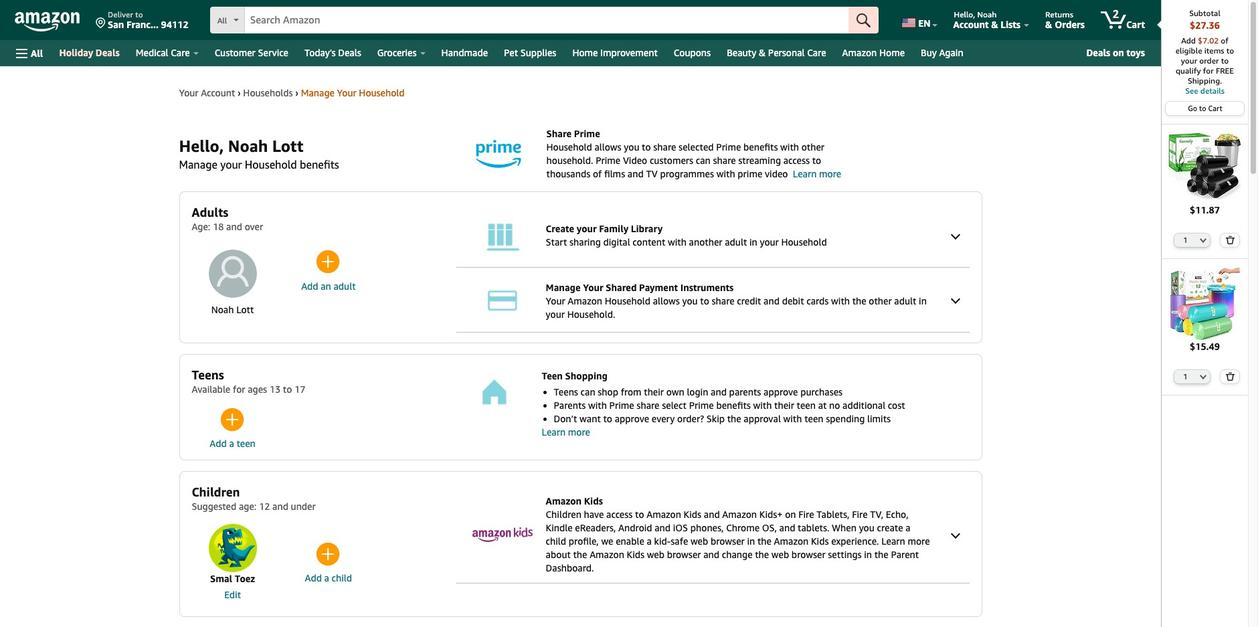 Task type: locate. For each thing, give the bounding box(es) containing it.
0 vertical spatial allows
[[595, 141, 622, 153]]

amazon kids children have access to amazon kids and amazon kids+ on fire tablets, fire tv, echo, kindle ereaders, android and ios phones, chrome os, and tablets. when you create a child profile, we enable a kid-safe web browser in the amazon kids experience. learn more about the amazon kids web browser and change the web browser settings in the parent dashboard.
[[546, 495, 930, 574]]

1 section expand image from the top
[[951, 230, 960, 240]]

prime
[[574, 128, 600, 139], [716, 141, 741, 153], [596, 155, 621, 166], [610, 400, 634, 411], [689, 400, 714, 411]]

1 horizontal spatial cart
[[1209, 104, 1223, 112]]

ereaders,
[[575, 522, 616, 534]]

and inside children suggested age: 12 and under
[[272, 501, 288, 512]]

teens inside teen shopping teens can shop from their own login and parents approve purchases parents with prime share select prime benefits with their teen at no additional cost don't want to approve every order? skip the approval with teen spending limits learn more
[[554, 386, 578, 398]]

add for add $7.02
[[1182, 35, 1196, 46]]

on inside amazon kids children have access to amazon kids and amazon kids+ on fire tablets, fire tv, echo, kindle ereaders, android and ios phones, chrome os, and tablets. when you create a child profile, we enable a kid-safe web browser in the amazon kids experience. learn more about the amazon kids web browser and change the web browser settings in the parent dashboard.
[[785, 509, 796, 520]]

to right items on the top
[[1227, 46, 1235, 56]]

approve up "approval" on the bottom right of page
[[764, 386, 798, 398]]

your up adults
[[220, 158, 242, 171]]

0 horizontal spatial other
[[802, 141, 825, 153]]

deals left the toys
[[1087, 47, 1111, 58]]

0 horizontal spatial all
[[31, 47, 43, 59]]

navigation navigation
[[0, 0, 1249, 627]]

0 horizontal spatial more
[[568, 426, 590, 438]]

2 vertical spatial you
[[859, 522, 875, 534]]

in right the another
[[750, 236, 758, 248]]

amazon image
[[15, 12, 80, 32]]

0 vertical spatial you
[[624, 141, 640, 153]]

1 vertical spatial lott
[[236, 304, 254, 315]]

section expand image
[[951, 230, 960, 240], [951, 529, 960, 539]]

all down amazon image
[[31, 47, 43, 59]]

delete image
[[1226, 235, 1235, 244], [1226, 372, 1235, 381]]

other up the learn more
[[802, 141, 825, 153]]

1 horizontal spatial web
[[691, 536, 708, 547]]

deals inside "link"
[[96, 47, 120, 58]]

delete image right dropdown icon
[[1226, 235, 1235, 244]]

noah inside hello, noah lott manage your household benefits
[[228, 137, 268, 155]]

coupons link
[[666, 44, 719, 62]]

to right order
[[1221, 56, 1229, 66]]

experience.
[[832, 536, 879, 547]]

2 horizontal spatial you
[[859, 522, 875, 534]]

access
[[784, 155, 810, 166], [606, 509, 633, 520]]

phones,
[[691, 522, 724, 534]]

household up debit
[[781, 236, 827, 248]]

you inside household allows you to share selected prime benefits with other household. prime video customers can share streaming access to thousands of films and tv programmes with prime video
[[624, 141, 640, 153]]

1 1 from the top
[[1184, 235, 1188, 244]]

0 horizontal spatial home
[[573, 47, 598, 58]]

with inside manage your shared payment instruments your amazon household allows you to share credit and debit cards with the other adult in your household.
[[831, 295, 850, 307]]

dashboard.
[[546, 562, 594, 574]]

account & lists
[[954, 19, 1021, 30]]

deals for today's deals
[[338, 47, 361, 58]]

manage down today's at the left of page
[[301, 87, 335, 98]]

2 horizontal spatial adult
[[895, 295, 917, 307]]

of right $7.02
[[1221, 35, 1229, 46]]

and right 'login'
[[711, 386, 727, 398]]

3 deals from the left
[[1087, 47, 1111, 58]]

2 section expand image from the top
[[951, 529, 960, 539]]

2 horizontal spatial deals
[[1087, 47, 1111, 58]]

today's
[[305, 47, 336, 58]]

thousands
[[547, 168, 591, 179]]

web down phones, at the bottom
[[691, 536, 708, 547]]

1 vertical spatial learn
[[542, 426, 566, 438]]

profile,
[[569, 536, 599, 547]]

1 vertical spatial teens
[[554, 386, 578, 398]]

1 deals from the left
[[96, 47, 120, 58]]

1 vertical spatial approve
[[615, 413, 649, 424]]

we
[[601, 536, 614, 547]]

sharing
[[570, 236, 601, 248]]

your up credit
[[760, 236, 779, 248]]

1 horizontal spatial home
[[880, 47, 905, 58]]

more right video
[[819, 168, 842, 179]]

browser down safe
[[667, 549, 701, 560]]

section expand image
[[951, 294, 960, 304]]

create
[[546, 223, 574, 234]]

teens up parents
[[554, 386, 578, 398]]

1 fire from the left
[[799, 509, 814, 520]]

2 vertical spatial benefits
[[717, 400, 751, 411]]

fire
[[799, 509, 814, 520], [852, 509, 868, 520]]

shop
[[598, 386, 619, 398]]

delete image for $11.87
[[1226, 235, 1235, 244]]

1 horizontal spatial child
[[546, 536, 566, 547]]

None submit
[[849, 7, 879, 33], [1221, 233, 1239, 247], [1221, 370, 1239, 384], [849, 7, 879, 33], [1221, 233, 1239, 247], [1221, 370, 1239, 384]]

access up android
[[606, 509, 633, 520]]

1 for $15.49
[[1184, 372, 1188, 381]]

0 vertical spatial child
[[546, 536, 566, 547]]

web down the kid-
[[647, 549, 665, 560]]

0 horizontal spatial ›
[[238, 87, 241, 98]]

1 vertical spatial 1
[[1184, 372, 1188, 381]]

deals for holiday deals
[[96, 47, 120, 58]]

your left order
[[1181, 56, 1198, 66]]

& inside the returns & orders
[[1046, 19, 1053, 30]]

and right the 12
[[272, 501, 288, 512]]

1 › from the left
[[238, 87, 241, 98]]

home left improvement
[[573, 47, 598, 58]]

child inside amazon kids children have access to amazon kids and amazon kids+ on fire tablets, fire tv, echo, kindle ereaders, android and ios phones, chrome os, and tablets. when you create a child profile, we enable a kid-safe web browser in the amazon kids experience. learn more about the amazon kids web browser and change the web browser settings in the parent dashboard.
[[546, 536, 566, 547]]

web down the 'os,' at right bottom
[[772, 549, 789, 560]]

1.2 gallon/330pcs strong trash bags colorful clear garbage bags by teivio, bathroom trash can bin liners, small plastic bags for home office kitchen, multicolor image
[[1169, 267, 1242, 340]]

to inside deliver to san franc... 94112‌
[[135, 9, 143, 19]]

the inside teen shopping teens can shop from their own login and parents approve purchases parents with prime share select prime benefits with their teen at no additional cost don't want to approve every order? skip the approval with teen spending limits learn more
[[727, 413, 741, 424]]

children suggested age: 12 and under
[[192, 485, 316, 512]]

0 vertical spatial delete image
[[1226, 235, 1235, 244]]

you down instruments at the right top
[[682, 295, 698, 307]]

more down want
[[568, 426, 590, 438]]

section expand image for start sharing digital content with another adult in your household
[[951, 230, 960, 240]]

no
[[829, 400, 840, 411]]

for left ages on the bottom
[[233, 384, 245, 395]]

2 care from the left
[[807, 47, 826, 58]]

more inside teen shopping teens can shop from their own login and parents approve purchases parents with prime share select prime benefits with their teen at no additional cost don't want to approve every order? skip the approval with teen spending limits learn more
[[568, 426, 590, 438]]

0 vertical spatial on
[[1113, 47, 1125, 58]]

android
[[619, 522, 652, 534]]

add a teen link
[[192, 408, 274, 451]]

to inside amazon kids children have access to amazon kids and amazon kids+ on fire tablets, fire tv, echo, kindle ereaders, android and ios phones, chrome os, and tablets. when you create a child profile, we enable a kid-safe web browser in the amazon kids experience. learn more about the amazon kids web browser and change the web browser settings in the parent dashboard.
[[635, 509, 644, 520]]

noah inside navigation navigation
[[978, 9, 997, 19]]

add $7.02
[[1182, 35, 1221, 46]]

lott inside hello, noah lott manage your household benefits
[[272, 137, 304, 155]]

share down selected at top right
[[713, 155, 736, 166]]

allows up films at top left
[[595, 141, 622, 153]]

teens inside teens available for ages 13 to 17
[[192, 368, 224, 382]]

2 horizontal spatial &
[[1046, 19, 1053, 30]]

share inside teen shopping teens can shop from their own login and parents approve purchases parents with prime share select prime benefits with their teen at no additional cost don't want to approve every order? skip the approval with teen spending limits learn more
[[637, 400, 660, 411]]

1 vertical spatial account
[[201, 87, 235, 98]]

benefits
[[744, 141, 778, 153], [300, 158, 339, 171], [717, 400, 751, 411]]

1 horizontal spatial approve
[[764, 386, 798, 398]]

holiday
[[59, 47, 93, 58]]

deals right today's at the left of page
[[338, 47, 361, 58]]

household down groceries
[[359, 87, 405, 98]]

1 vertical spatial allows
[[653, 295, 680, 307]]

section expand image up section expand image
[[951, 230, 960, 240]]

0 vertical spatial for
[[1203, 66, 1214, 76]]

13
[[270, 384, 281, 395]]

0 horizontal spatial hello,
[[179, 137, 224, 155]]

library
[[631, 223, 663, 234]]

add for add an adult
[[301, 280, 318, 292]]

and left debit
[[764, 295, 780, 307]]

& inside the "beauty & personal care" "link"
[[759, 47, 766, 58]]

add a child
[[305, 572, 352, 583]]

change
[[722, 549, 753, 560]]

have
[[584, 509, 604, 520]]

hello,
[[954, 9, 976, 19], [179, 137, 224, 155]]

0 horizontal spatial &
[[759, 47, 766, 58]]

noah for hello, noah
[[978, 9, 997, 19]]

to up android
[[635, 509, 644, 520]]

prime down from in the bottom of the page
[[610, 400, 634, 411]]

for inside the of eligible items to your order to qualify for free shipping.
[[1203, 66, 1214, 76]]

1 horizontal spatial &
[[992, 19, 999, 30]]

0 horizontal spatial access
[[606, 509, 633, 520]]

your account link
[[179, 87, 235, 98]]

lists
[[1001, 19, 1021, 30]]

adult right an
[[334, 280, 356, 292]]

share up every
[[637, 400, 660, 411]]

1 vertical spatial adult
[[334, 280, 356, 292]]

with left prime
[[717, 168, 735, 179]]

add inside navigation navigation
[[1182, 35, 1196, 46]]

0 horizontal spatial lott
[[236, 304, 254, 315]]

more up parent
[[908, 536, 930, 547]]

delete image for $15.49
[[1226, 372, 1235, 381]]

add for add a teen
[[210, 438, 227, 449]]

your up sharing at the left top of the page
[[577, 223, 597, 234]]

&
[[992, 19, 999, 30], [1046, 19, 1053, 30], [759, 47, 766, 58]]

2 delete image from the top
[[1226, 372, 1235, 381]]

with up "approval" on the bottom right of page
[[753, 400, 772, 411]]

0 vertical spatial all
[[217, 15, 227, 25]]

2
[[1113, 7, 1119, 21]]

& left "orders"
[[1046, 19, 1053, 30]]

cart down "details"
[[1209, 104, 1223, 112]]

you inside manage your shared payment instruments your amazon household allows you to share credit and debit cards with the other adult in your household.
[[682, 295, 698, 307]]

approve down from in the bottom of the page
[[615, 413, 649, 424]]

hello, inside hello, noah lott manage your household benefits
[[179, 137, 224, 155]]

1 horizontal spatial deals
[[338, 47, 361, 58]]

0 horizontal spatial can
[[581, 386, 596, 398]]

video
[[765, 168, 788, 179]]

household inside hello, noah lott manage your household benefits
[[245, 158, 297, 171]]

0 horizontal spatial child
[[332, 572, 352, 583]]

browser up change
[[711, 536, 745, 547]]

go to cart
[[1188, 104, 1223, 112]]

1 vertical spatial noah
[[228, 137, 268, 155]]

2 vertical spatial adult
[[895, 295, 917, 307]]

1 vertical spatial children
[[546, 509, 582, 520]]

household inside manage your shared payment instruments your amazon household allows you to share credit and debit cards with the other adult in your household.
[[605, 295, 651, 307]]

0 horizontal spatial adult
[[334, 280, 356, 292]]

0 vertical spatial benefits
[[744, 141, 778, 153]]

add inside "link"
[[301, 280, 318, 292]]

to up the learn more
[[812, 155, 822, 166]]

approve
[[764, 386, 798, 398], [615, 413, 649, 424]]

manage your shared payment instruments your amazon household allows you to share credit and debit cards with the other adult in your household.
[[546, 282, 927, 320]]

1 vertical spatial of
[[593, 168, 602, 179]]

with
[[781, 141, 799, 153], [717, 168, 735, 179], [668, 236, 687, 248], [831, 295, 850, 307], [588, 400, 607, 411], [753, 400, 772, 411], [784, 413, 802, 424]]

0 horizontal spatial of
[[593, 168, 602, 179]]

orders
[[1055, 19, 1085, 30]]

& right beauty
[[759, 47, 766, 58]]

0 vertical spatial access
[[784, 155, 810, 166]]

1 horizontal spatial more
[[819, 168, 842, 179]]

children up kindle
[[546, 509, 582, 520]]

0 vertical spatial of
[[1221, 35, 1229, 46]]

smal toez edit
[[210, 573, 255, 600]]

children up suggested
[[192, 485, 240, 499]]

1 horizontal spatial of
[[1221, 35, 1229, 46]]

chrome
[[726, 522, 760, 534]]

1 vertical spatial hello,
[[179, 137, 224, 155]]

fire left tv, at the right of the page
[[852, 509, 868, 520]]

1 horizontal spatial on
[[1113, 47, 1125, 58]]

medical care link
[[128, 44, 207, 62]]

noah for hello, noah lott manage your household benefits
[[228, 137, 268, 155]]

household down shared
[[605, 295, 651, 307]]

1 horizontal spatial browser
[[711, 536, 745, 547]]

learn down don't
[[542, 426, 566, 438]]

account up again
[[954, 19, 989, 30]]

customer service
[[215, 47, 288, 58]]

1 horizontal spatial allows
[[653, 295, 680, 307]]

pet
[[504, 47, 518, 58]]

browser
[[711, 536, 745, 547], [667, 549, 701, 560], [792, 549, 826, 560]]

go to cart link
[[1166, 102, 1244, 115]]

your
[[1181, 56, 1198, 66], [220, 158, 242, 171], [577, 223, 597, 234], [760, 236, 779, 248], [546, 309, 565, 320]]

tablets.
[[798, 522, 830, 534]]

1 vertical spatial child
[[332, 572, 352, 583]]

1 left dropdown icon
[[1184, 235, 1188, 244]]

2 1 from the top
[[1184, 372, 1188, 381]]

account down customer
[[201, 87, 235, 98]]

0 vertical spatial can
[[696, 155, 711, 166]]

to inside teen shopping teens can shop from their own login and parents approve purchases parents with prime share select prime benefits with their teen at no additional cost don't want to approve every order? skip the approval with teen spending limits learn more
[[603, 413, 612, 424]]

and
[[628, 168, 644, 179], [226, 221, 242, 232], [764, 295, 780, 307], [711, 386, 727, 398], [272, 501, 288, 512], [704, 509, 720, 520], [655, 522, 671, 534], [780, 522, 796, 534], [704, 549, 720, 560]]

create your family library start sharing digital content with another adult in your household
[[546, 223, 827, 248]]

› right households link
[[295, 87, 299, 98]]

you up video
[[624, 141, 640, 153]]

your inside the of eligible items to your order to qualify for free shipping.
[[1181, 56, 1198, 66]]

1 horizontal spatial their
[[775, 400, 795, 411]]

1 horizontal spatial learn more link
[[793, 168, 842, 179]]

the right skip
[[727, 413, 741, 424]]

an
[[321, 280, 331, 292]]

the
[[853, 295, 867, 307], [727, 413, 741, 424], [758, 536, 772, 547], [573, 549, 587, 560], [755, 549, 769, 560], [875, 549, 889, 560]]

0 vertical spatial more
[[819, 168, 842, 179]]

2 deals from the left
[[338, 47, 361, 58]]

allows inside household allows you to share selected prime benefits with other household. prime video customers can share streaming access to thousands of films and tv programmes with prime video
[[595, 141, 622, 153]]

2 vertical spatial manage
[[546, 282, 581, 293]]

and up phones, at the bottom
[[704, 509, 720, 520]]

adult inside "link"
[[334, 280, 356, 292]]

their up "approval" on the bottom right of page
[[775, 400, 795, 411]]

0 vertical spatial manage
[[301, 87, 335, 98]]

to inside manage your shared payment instruments your amazon household allows you to share credit and debit cards with the other adult in your household.
[[700, 295, 709, 307]]

0 horizontal spatial care
[[171, 47, 190, 58]]

1 horizontal spatial lott
[[272, 137, 304, 155]]

0 horizontal spatial fire
[[799, 509, 814, 520]]

beauty
[[727, 47, 757, 58]]

hello, up again
[[954, 9, 976, 19]]

0 horizontal spatial learn
[[542, 426, 566, 438]]

household
[[359, 87, 405, 98], [547, 141, 592, 153], [245, 158, 297, 171], [781, 236, 827, 248], [605, 295, 651, 307]]

home
[[573, 47, 598, 58], [880, 47, 905, 58]]

and down video
[[628, 168, 644, 179]]

2 horizontal spatial more
[[908, 536, 930, 547]]

hello, inside navigation navigation
[[954, 9, 976, 19]]

approval
[[744, 413, 781, 424]]

add an adult link
[[283, 250, 374, 293]]

section expand image for children have access to amazon kids and amazon kids+ on fire tablets, fire tv, echo, kindle ereaders, android and ios phones, chrome os, and tablets. when you create a child profile, we enable a kid-safe web browser in the amazon kids experience. learn more about the amazon kids web browser and change the web browser settings in the parent dashboard.
[[951, 529, 960, 539]]

1 horizontal spatial you
[[682, 295, 698, 307]]

dropdown image
[[1200, 237, 1207, 243]]

12
[[259, 501, 270, 512]]

with right content
[[668, 236, 687, 248]]

for
[[1203, 66, 1214, 76], [233, 384, 245, 395]]

0 vertical spatial noah
[[978, 9, 997, 19]]

0 horizontal spatial for
[[233, 384, 245, 395]]

enable
[[616, 536, 645, 547]]

own
[[667, 386, 685, 398]]

order
[[1200, 56, 1219, 66]]

to down instruments at the right top
[[700, 295, 709, 307]]

delete image right dropdown image
[[1226, 372, 1235, 381]]

cart
[[1127, 19, 1145, 30], [1209, 104, 1223, 112]]

allows inside manage your shared payment instruments your amazon household allows you to share credit and debit cards with the other adult in your household.
[[653, 295, 680, 307]]

free
[[1216, 66, 1234, 76]]

1 horizontal spatial care
[[807, 47, 826, 58]]

debit
[[782, 295, 804, 307]]

can inside teen shopping teens can shop from their own login and parents approve purchases parents with prime share select prime benefits with their teen at no additional cost don't want to approve every order? skip the approval with teen spending limits learn more
[[581, 386, 596, 398]]

groceries link
[[369, 44, 433, 62]]

to right want
[[603, 413, 612, 424]]

kid-
[[654, 536, 671, 547]]

limits
[[868, 413, 891, 424]]

access up video
[[784, 155, 810, 166]]

teen down ages on the bottom
[[237, 438, 256, 449]]

teen down at in the right bottom of the page
[[805, 413, 824, 424]]

1 horizontal spatial children
[[546, 509, 582, 520]]

2 horizontal spatial manage
[[546, 282, 581, 293]]

can down shopping
[[581, 386, 596, 398]]

parent
[[891, 549, 919, 560]]

learn down create
[[882, 536, 906, 547]]

0 vertical spatial 1
[[1184, 235, 1188, 244]]

2 home from the left
[[880, 47, 905, 58]]

on inside "deals on toys" link
[[1113, 47, 1125, 58]]

with up want
[[588, 400, 607, 411]]

account
[[954, 19, 989, 30], [201, 87, 235, 98]]

household allows you to share selected prime benefits with other household. prime video customers can share streaming access to thousands of films and tv programmes with prime video
[[547, 141, 825, 179]]

in down experience.
[[864, 549, 872, 560]]

returns
[[1046, 9, 1074, 19]]

hommaly 1.2 gallon 240 pcs small black trash bags, strong garbage bags, bathroom trash can bin liners unscented, mini plastic bags for office, waste basket liner, fit 3,4.5,6 liters, 0.5,0.8,1,1.2 gal image
[[1169, 130, 1242, 203]]

instruments
[[681, 282, 734, 293]]

account inside navigation navigation
[[954, 19, 989, 30]]

children inside amazon kids children have access to amazon kids and amazon kids+ on fire tablets, fire tv, echo, kindle ereaders, android and ios phones, chrome os, and tablets. when you create a child profile, we enable a kid-safe web browser in the amazon kids experience. learn more about the amazon kids web browser and change the web browser settings in the parent dashboard.
[[546, 509, 582, 520]]

share down instruments at the right top
[[712, 295, 735, 307]]

children
[[192, 485, 240, 499], [546, 509, 582, 520]]

amazon inside manage your shared payment instruments your amazon household allows you to share credit and debit cards with the other adult in your household.
[[568, 295, 603, 307]]

1 vertical spatial all
[[31, 47, 43, 59]]

household inside the create your family library start sharing digital content with another adult in your household
[[781, 236, 827, 248]]

0 vertical spatial their
[[644, 386, 664, 398]]

1 vertical spatial can
[[581, 386, 596, 398]]

in left section expand image
[[919, 295, 927, 307]]

1 horizontal spatial fire
[[852, 509, 868, 520]]

1 vertical spatial benefits
[[300, 158, 339, 171]]

2 horizontal spatial learn
[[882, 536, 906, 547]]

adult right the another
[[725, 236, 747, 248]]

your left household.
[[546, 309, 565, 320]]

0 vertical spatial adult
[[725, 236, 747, 248]]

1 vertical spatial manage
[[179, 158, 218, 171]]

the down the 'os,' at right bottom
[[758, 536, 772, 547]]

and inside teen shopping teens can shop from their own login and parents approve purchases parents with prime share select prime benefits with their teen at no additional cost don't want to approve every order? skip the approval with teen spending limits learn more
[[711, 386, 727, 398]]

0 horizontal spatial manage
[[179, 158, 218, 171]]

2 vertical spatial noah
[[211, 304, 234, 315]]

1 delete image from the top
[[1226, 235, 1235, 244]]

0 vertical spatial approve
[[764, 386, 798, 398]]

and right the 'os,' at right bottom
[[780, 522, 796, 534]]

1 vertical spatial access
[[606, 509, 633, 520]]

over
[[245, 221, 263, 232]]

a
[[229, 438, 234, 449], [906, 522, 911, 534], [647, 536, 652, 547], [324, 572, 329, 583]]

& left lists on the right of the page
[[992, 19, 999, 30]]

0 vertical spatial account
[[954, 19, 989, 30]]

create
[[877, 522, 903, 534]]

1 horizontal spatial for
[[1203, 66, 1214, 76]]

the right cards
[[853, 295, 867, 307]]

hello, noah lott manage your household benefits
[[179, 137, 339, 171]]

in
[[750, 236, 758, 248], [919, 295, 927, 307], [747, 536, 755, 547], [864, 549, 872, 560]]

their left own
[[644, 386, 664, 398]]

household up the household.
[[547, 141, 592, 153]]

today's deals link
[[297, 44, 369, 62]]

0 horizontal spatial you
[[624, 141, 640, 153]]

safe
[[671, 536, 688, 547]]

1 horizontal spatial hello,
[[954, 9, 976, 19]]

eligible
[[1176, 46, 1203, 56]]

0 horizontal spatial learn more link
[[542, 426, 590, 438]]

1 horizontal spatial teens
[[554, 386, 578, 398]]



Task type: vqa. For each thing, say whether or not it's contained in the screenshot.
top All
yes



Task type: describe. For each thing, give the bounding box(es) containing it.
age:
[[192, 221, 210, 232]]

to right go
[[1200, 104, 1207, 112]]

dropdown image
[[1200, 374, 1207, 380]]

and up the kid-
[[655, 522, 671, 534]]

prime right selected at top right
[[716, 141, 741, 153]]

learn inside amazon kids children have access to amazon kids and amazon kids+ on fire tablets, fire tv, echo, kindle ereaders, android and ios phones, chrome os, and tablets. when you create a child profile, we enable a kid-safe web browser in the amazon kids experience. learn more about the amazon kids web browser and change the web browser settings in the parent dashboard.
[[882, 536, 906, 547]]

programmes
[[660, 168, 714, 179]]

credit
[[737, 295, 761, 307]]

about
[[546, 549, 571, 560]]

groceries
[[377, 47, 417, 58]]

the inside manage your shared payment instruments your amazon household allows you to share credit and debit cards with the other adult in your household.
[[853, 295, 867, 307]]

in down chrome
[[747, 536, 755, 547]]

go
[[1188, 104, 1198, 112]]

0 vertical spatial teen
[[797, 400, 816, 411]]

and inside adults age: 18 and over
[[226, 221, 242, 232]]

your inside manage your shared payment instruments your amazon household allows you to share credit and debit cards with the other adult in your household.
[[546, 309, 565, 320]]

in inside the create your family library start sharing digital content with another adult in your household
[[750, 236, 758, 248]]

qualify
[[1176, 66, 1201, 76]]

amazon home link
[[834, 44, 913, 62]]

1 care from the left
[[171, 47, 190, 58]]

all inside button
[[31, 47, 43, 59]]

94112‌
[[161, 19, 189, 30]]

& for account
[[992, 19, 999, 30]]

of inside the of eligible items to your order to qualify for free shipping.
[[1221, 35, 1229, 46]]

2 vertical spatial teen
[[237, 438, 256, 449]]

hello, for hello, noah
[[954, 9, 976, 19]]

the right change
[[755, 549, 769, 560]]

parents
[[729, 386, 761, 398]]

every
[[652, 413, 675, 424]]

access inside amazon kids children have access to amazon kids and amazon kids+ on fire tablets, fire tv, echo, kindle ereaders, android and ios phones, chrome os, and tablets. when you create a child profile, we enable a kid-safe web browser in the amazon kids experience. learn more about the amazon kids web browser and change the web browser settings in the parent dashboard.
[[606, 509, 633, 520]]

2 horizontal spatial web
[[772, 549, 789, 560]]

in inside manage your shared payment instruments your amazon household allows you to share credit and debit cards with the other adult in your household.
[[919, 295, 927, 307]]

2 › from the left
[[295, 87, 299, 98]]

cost
[[888, 400, 905, 411]]

start
[[546, 236, 567, 248]]

franc...
[[127, 19, 159, 30]]

benefits inside household allows you to share selected prime benefits with other household. prime video customers can share streaming access to thousands of films and tv programmes with prime video
[[744, 141, 778, 153]]

your account › households › manage your household
[[179, 87, 405, 98]]

hello, for hello, noah lott manage your household benefits
[[179, 137, 224, 155]]

tv
[[646, 168, 658, 179]]

to up video
[[642, 141, 651, 153]]

kindle
[[546, 522, 573, 534]]

at
[[818, 400, 827, 411]]

add a teen
[[210, 438, 256, 449]]

another
[[689, 236, 723, 248]]

adult inside manage your shared payment instruments your amazon household allows you to share credit and debit cards with the other adult in your household.
[[895, 295, 917, 307]]

all inside search box
[[217, 15, 227, 25]]

share
[[547, 128, 572, 139]]

your down today's deals link
[[337, 87, 357, 98]]

add for add a child
[[305, 572, 322, 583]]

cards
[[807, 295, 829, 307]]

prime down 'login'
[[689, 400, 714, 411]]

0 horizontal spatial web
[[647, 549, 665, 560]]

prime up films at top left
[[596, 155, 621, 166]]

supplies
[[521, 47, 557, 58]]

amazon home
[[842, 47, 905, 58]]

shopping
[[565, 370, 608, 382]]

toys
[[1127, 47, 1145, 58]]

households link
[[243, 87, 293, 98]]

to inside teens available for ages 13 to 17
[[283, 384, 292, 395]]

for inside teens available for ages 13 to 17
[[233, 384, 245, 395]]

access inside household allows you to share selected prime benefits with other household. prime video customers can share streaming access to thousands of films and tv programmes with prime video
[[784, 155, 810, 166]]

the left parent
[[875, 549, 889, 560]]

kids+
[[760, 509, 783, 520]]

under
[[291, 501, 316, 512]]

edit
[[224, 589, 241, 600]]

kids up have
[[584, 495, 603, 507]]

and inside household allows you to share selected prime benefits with other household. prime video customers can share streaming access to thousands of films and tv programmes with prime video
[[628, 168, 644, 179]]

add a child link
[[283, 542, 374, 585]]

improvement
[[601, 47, 658, 58]]

ages
[[248, 384, 267, 395]]

personal
[[768, 47, 805, 58]]

and left change
[[704, 549, 720, 560]]

household inside household allows you to share selected prime benefits with other household. prime video customers can share streaming access to thousands of films and tv programmes with prime video
[[547, 141, 592, 153]]

benefits inside teen shopping teens can shop from their own login and parents approve purchases parents with prime share select prime benefits with their teen at no additional cost don't want to approve every order? skip the approval with teen spending limits learn more
[[717, 400, 751, 411]]

$7.02
[[1198, 35, 1219, 46]]

video
[[623, 155, 647, 166]]

can inside household allows you to share selected prime benefits with other household. prime video customers can share streaming access to thousands of films and tv programmes with prime video
[[696, 155, 711, 166]]

adult inside the create your family library start sharing digital content with another adult in your household
[[725, 236, 747, 248]]

payment
[[639, 282, 678, 293]]

2 horizontal spatial browser
[[792, 549, 826, 560]]

0 horizontal spatial cart
[[1127, 19, 1145, 30]]

1 home from the left
[[573, 47, 598, 58]]

customer service link
[[207, 44, 297, 62]]

of inside household allows you to share selected prime benefits with other household. prime video customers can share streaming access to thousands of films and tv programmes with prime video
[[593, 168, 602, 179]]

selected
[[679, 141, 714, 153]]

0 horizontal spatial browser
[[667, 549, 701, 560]]

other inside household allows you to share selected prime benefits with other household. prime video customers can share streaming access to thousands of films and tv programmes with prime video
[[802, 141, 825, 153]]

don't
[[554, 413, 577, 424]]

kids down enable
[[627, 549, 645, 560]]

beauty & personal care link
[[719, 44, 834, 62]]

buy
[[921, 47, 937, 58]]

buy again link
[[913, 44, 972, 62]]

details
[[1201, 86, 1225, 96]]

you inside amazon kids children have access to amazon kids and amazon kids+ on fire tablets, fire tv, echo, kindle ereaders, android and ios phones, chrome os, and tablets. when you create a child profile, we enable a kid-safe web browser in the amazon kids experience. learn more about the amazon kids web browser and change the web browser settings in the parent dashboard.
[[859, 522, 875, 534]]

digital
[[603, 236, 630, 248]]

teens available for ages 13 to 17
[[192, 368, 306, 395]]

share inside manage your shared payment instruments your amazon household allows you to share credit and debit cards with the other adult in your household.
[[712, 295, 735, 307]]

subtotal
[[1190, 8, 1221, 18]]

your up household.
[[583, 282, 604, 293]]

medical care
[[136, 47, 190, 58]]

the down profile,
[[573, 549, 587, 560]]

settings
[[828, 549, 862, 560]]

returns & orders
[[1046, 9, 1085, 30]]

$11.87
[[1190, 204, 1220, 215]]

1 vertical spatial teen
[[805, 413, 824, 424]]

tablets,
[[817, 509, 850, 520]]

1 horizontal spatial manage
[[301, 87, 335, 98]]

2 fire from the left
[[852, 509, 868, 520]]

tv,
[[870, 509, 884, 520]]

your inside hello, noah lott manage your household benefits
[[220, 158, 242, 171]]

available
[[192, 384, 230, 395]]

hello, noah
[[954, 9, 997, 19]]

benefits inside hello, noah lott manage your household benefits
[[300, 158, 339, 171]]

0 horizontal spatial their
[[644, 386, 664, 398]]

1 vertical spatial learn more link
[[542, 426, 590, 438]]

with inside the create your family library start sharing digital content with another adult in your household
[[668, 236, 687, 248]]

& for returns
[[1046, 19, 1053, 30]]

and inside manage your shared payment instruments your amazon household allows you to share credit and debit cards with the other adult in your household.
[[764, 295, 780, 307]]

more inside amazon kids children have access to amazon kids and amazon kids+ on fire tablets, fire tv, echo, kindle ereaders, android and ios phones, chrome os, and tablets. when you create a child profile, we enable a kid-safe web browser in the amazon kids experience. learn more about the amazon kids web browser and change the web browser settings in the parent dashboard.
[[908, 536, 930, 547]]

shared
[[606, 282, 637, 293]]

kids up ios
[[684, 509, 702, 520]]

other inside manage your shared payment instruments your amazon household allows you to share credit and debit cards with the other adult in your household.
[[869, 295, 892, 307]]

os,
[[762, 522, 777, 534]]

with up video
[[781, 141, 799, 153]]

items
[[1205, 46, 1225, 56]]

all button
[[10, 40, 49, 66]]

Search Amazon text field
[[245, 7, 849, 33]]

1 horizontal spatial learn
[[793, 168, 817, 179]]

1 vertical spatial cart
[[1209, 104, 1223, 112]]

All search field
[[210, 7, 879, 35]]

en link
[[894, 3, 944, 37]]

your down start at the top of page
[[546, 295, 565, 307]]

amazon inside navigation navigation
[[842, 47, 877, 58]]

see details link
[[1169, 86, 1242, 96]]

manage inside manage your shared payment instruments your amazon household allows you to share credit and debit cards with the other adult in your household.
[[546, 282, 581, 293]]

learn more
[[793, 168, 842, 179]]

parents
[[554, 400, 586, 411]]

learn inside teen shopping teens can shop from their own login and parents approve purchases parents with prime share select prime benefits with their teen at no additional cost don't want to approve every order? skip the approval with teen spending limits learn more
[[542, 426, 566, 438]]

children inside children suggested age: 12 and under
[[192, 485, 240, 499]]

toez
[[235, 573, 255, 584]]

with right "approval" on the bottom right of page
[[784, 413, 802, 424]]

18
[[213, 221, 224, 232]]

care inside "link"
[[807, 47, 826, 58]]

kids down tablets.
[[811, 536, 829, 547]]

manage inside hello, noah lott manage your household benefits
[[179, 158, 218, 171]]

& for beauty
[[759, 47, 766, 58]]

suggested
[[192, 501, 236, 512]]

prime right share
[[574, 128, 600, 139]]

holiday deals
[[59, 47, 120, 58]]

shipping.
[[1188, 76, 1222, 86]]

$27.36
[[1190, 19, 1220, 31]]

1 for $11.87
[[1184, 235, 1188, 244]]

$15.49
[[1190, 341, 1220, 352]]

your down 'medical care' link
[[179, 87, 199, 98]]

share up customers
[[654, 141, 676, 153]]



